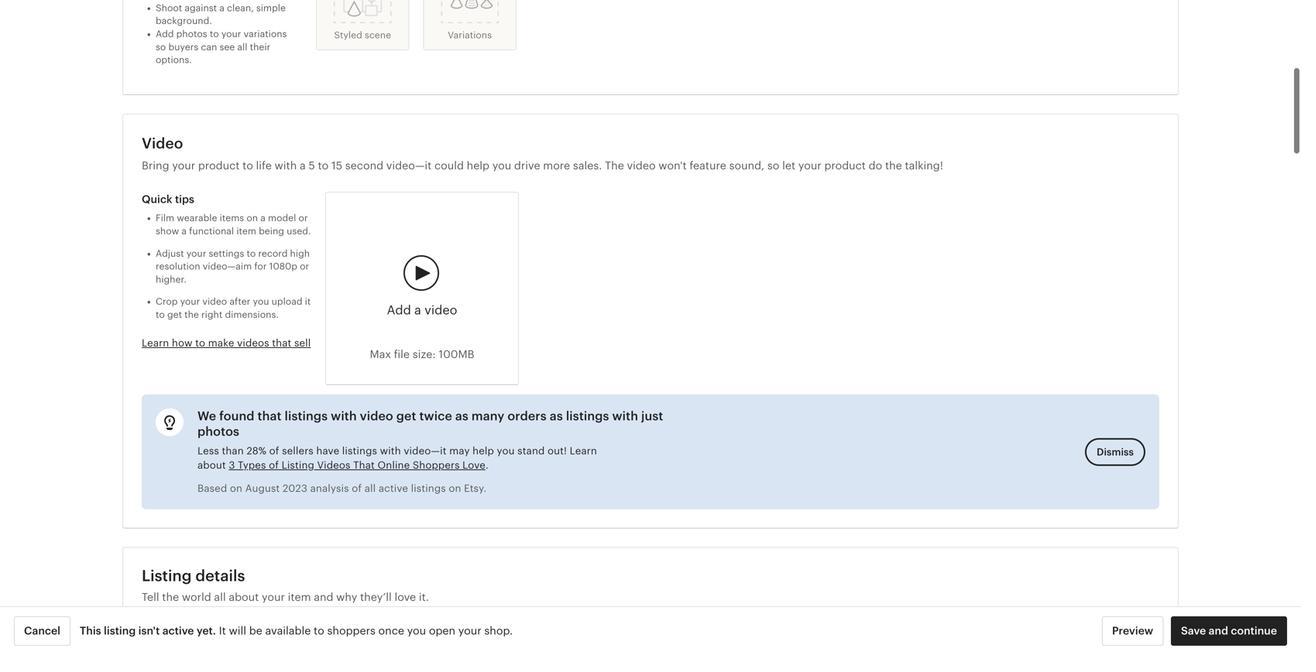 Task type: locate. For each thing, give the bounding box(es) containing it.
let
[[782, 160, 795, 172]]

add up buyers
[[156, 29, 174, 39]]

you left drive
[[492, 160, 511, 172]]

you
[[492, 160, 511, 172], [253, 297, 269, 307], [497, 446, 515, 457], [407, 626, 426, 638]]

add inside shoot against a clean, simple background. add photos to your variations so buyers can see all their options.
[[156, 29, 174, 39]]

show
[[156, 226, 179, 237]]

item down items
[[236, 226, 256, 237]]

and
[[314, 592, 333, 604], [1209, 626, 1228, 638]]

a left 'clean,'
[[219, 3, 224, 13]]

1 vertical spatial get
[[396, 410, 416, 424]]

your up see
[[221, 29, 241, 39]]

photos inside shoot against a clean, simple background. add photos to your variations so buyers can see all their options.
[[176, 29, 207, 39]]

available
[[265, 626, 311, 638]]

and inside listing details tell the world all about your item and why they'll love it.
[[314, 592, 333, 604]]

0 vertical spatial photos
[[176, 29, 207, 39]]

do
[[869, 160, 882, 172]]

1 vertical spatial active
[[162, 626, 194, 638]]

1 vertical spatial so
[[767, 160, 779, 172]]

1 vertical spatial that
[[258, 410, 282, 424]]

scene
[[365, 30, 391, 40]]

0 horizontal spatial and
[[314, 592, 333, 604]]

0 vertical spatial active
[[379, 483, 408, 495]]

you right once
[[407, 626, 426, 638]]

that
[[272, 338, 292, 349], [258, 410, 282, 424]]

resolution
[[156, 261, 200, 272]]

1 horizontal spatial item
[[288, 592, 311, 604]]

to right available
[[314, 626, 324, 638]]

as
[[455, 410, 469, 424], [550, 410, 563, 424]]

so up the options.
[[156, 42, 166, 52]]

model
[[268, 213, 296, 224]]

1 product from the left
[[198, 160, 240, 172]]

they'll
[[360, 592, 392, 604]]

0 horizontal spatial product
[[198, 160, 240, 172]]

a right show
[[181, 226, 187, 237]]

item
[[236, 226, 256, 237], [288, 592, 311, 604]]

1 vertical spatial photos
[[197, 425, 239, 439]]

0 horizontal spatial get
[[167, 310, 182, 320]]

video up right at the left top of page
[[202, 297, 227, 307]]

based on august 2023 analysis of all active listings on etsy.
[[197, 483, 487, 495]]

about
[[197, 460, 226, 472], [229, 592, 259, 604]]

1 horizontal spatial listing
[[282, 460, 314, 472]]

0 horizontal spatial the
[[162, 592, 179, 604]]

used.
[[287, 226, 311, 237]]

the right do
[[885, 160, 902, 172]]

listings up sellers
[[285, 410, 328, 424]]

0 vertical spatial or
[[299, 213, 308, 224]]

on
[[247, 213, 258, 224], [230, 483, 242, 495], [449, 483, 461, 495]]

clean,
[[227, 3, 254, 13]]

the left right at the left top of page
[[184, 310, 199, 320]]

to inside shoot against a clean, simple background. add photos to your variations so buyers can see all their options.
[[210, 29, 219, 39]]

0 horizontal spatial on
[[230, 483, 242, 495]]

all down details
[[214, 592, 226, 604]]

1 horizontal spatial about
[[229, 592, 259, 604]]

background.
[[156, 16, 212, 26]]

on inside the film wearable items on a model or show a functional item being used.
[[247, 213, 258, 224]]

to inside crop your video after you upload it to get the right dimensions.
[[156, 310, 165, 320]]

on left etsy.
[[449, 483, 461, 495]]

active left yet.
[[162, 626, 194, 638]]

product left do
[[824, 160, 866, 172]]

or up used.
[[299, 213, 308, 224]]

the right tell
[[162, 592, 179, 604]]

1 horizontal spatial on
[[247, 213, 258, 224]]

0 vertical spatial all
[[237, 42, 247, 52]]

and left 'why'
[[314, 592, 333, 604]]

that right found
[[258, 410, 282, 424]]

1 horizontal spatial the
[[184, 310, 199, 320]]

listing up tell
[[142, 568, 192, 586]]

2 horizontal spatial the
[[885, 160, 902, 172]]

your right open
[[458, 626, 481, 638]]

your up available
[[262, 592, 285, 604]]

august
[[245, 483, 280, 495]]

video up less than 28% of sellers have listings with video—it may help you stand out! learn about
[[360, 410, 393, 424]]

get left twice
[[396, 410, 416, 424]]

have
[[316, 446, 339, 457]]

active
[[379, 483, 408, 495], [162, 626, 194, 638]]

of right 'types'
[[269, 460, 279, 472]]

learn inside less than 28% of sellers have listings with video—it may help you stand out! learn about
[[570, 446, 597, 457]]

item inside listing details tell the world all about your item and why they'll love it.
[[288, 592, 311, 604]]

0 vertical spatial item
[[236, 226, 256, 237]]

or inside the film wearable items on a model or show a functional item being used.
[[299, 213, 308, 224]]

get inside crop your video after you upload it to get the right dimensions.
[[167, 310, 182, 320]]

you inside less than 28% of sellers have listings with video—it may help you stand out! learn about
[[497, 446, 515, 457]]

listings
[[285, 410, 328, 424], [566, 410, 609, 424], [342, 446, 377, 457], [411, 483, 446, 495]]

listing details tell the world all about your item and why they'll love it.
[[142, 568, 429, 604]]

1 vertical spatial listing
[[142, 568, 192, 586]]

0 horizontal spatial item
[[236, 226, 256, 237]]

help right could
[[467, 160, 489, 172]]

0 vertical spatial about
[[197, 460, 226, 472]]

learn
[[142, 338, 169, 349], [570, 446, 597, 457]]

1 vertical spatial add
[[387, 304, 411, 318]]

to up for at the top left of the page
[[247, 248, 256, 259]]

add
[[156, 29, 174, 39], [387, 304, 411, 318]]

so
[[156, 42, 166, 52], [767, 160, 779, 172]]

it
[[219, 626, 226, 638]]

to down crop at top left
[[156, 310, 165, 320]]

1 vertical spatial or
[[300, 261, 309, 272]]

with left just
[[612, 410, 638, 424]]

dismiss
[[1097, 447, 1134, 458]]

film
[[156, 213, 174, 224]]

100mb
[[439, 349, 474, 361]]

help inside less than 28% of sellers have listings with video—it may help you stand out! learn about
[[473, 446, 494, 457]]

0 vertical spatial so
[[156, 42, 166, 52]]

video inside we found that listings with video get twice as many orders as listings with just photos
[[360, 410, 393, 424]]

item inside the film wearable items on a model or show a functional item being used.
[[236, 226, 256, 237]]

dimensions.
[[225, 310, 279, 320]]

product left life
[[198, 160, 240, 172]]

0 horizontal spatial as
[[455, 410, 469, 424]]

1 horizontal spatial as
[[550, 410, 563, 424]]

and inside save and continue button
[[1209, 626, 1228, 638]]

to right 5
[[318, 160, 329, 172]]

video—it up shoppers
[[404, 446, 447, 457]]

that
[[353, 460, 375, 472]]

all right see
[[237, 42, 247, 52]]

0 horizontal spatial all
[[214, 592, 226, 604]]

why
[[336, 592, 357, 604]]

upload
[[272, 297, 302, 307]]

0 horizontal spatial listing
[[142, 568, 192, 586]]

0 horizontal spatial so
[[156, 42, 166, 52]]

about down details
[[229, 592, 259, 604]]

learn left how at left bottom
[[142, 338, 169, 349]]

feature
[[690, 160, 726, 172]]

the inside listing details tell the world all about your item and why they'll love it.
[[162, 592, 179, 604]]

than
[[222, 446, 244, 457]]

1 horizontal spatial and
[[1209, 626, 1228, 638]]

online
[[378, 460, 410, 472]]

0 vertical spatial learn
[[142, 338, 169, 349]]

your inside shoot against a clean, simple background. add photos to your variations so buyers can see all their options.
[[221, 29, 241, 39]]

photos down we
[[197, 425, 239, 439]]

world
[[182, 592, 211, 604]]

listing inside listing details tell the world all about your item and why they'll love it.
[[142, 568, 192, 586]]

1 horizontal spatial learn
[[570, 446, 597, 457]]

0 horizontal spatial about
[[197, 460, 226, 472]]

0 vertical spatial and
[[314, 592, 333, 604]]

that left sell
[[272, 338, 292, 349]]

2 as from the left
[[550, 410, 563, 424]]

your inside listing details tell the world all about your item and why they'll love it.
[[262, 592, 285, 604]]

1 vertical spatial the
[[184, 310, 199, 320]]

as right twice
[[455, 410, 469, 424]]

video
[[627, 160, 656, 172], [202, 297, 227, 307], [424, 304, 457, 318], [360, 410, 393, 424]]

help
[[467, 160, 489, 172], [473, 446, 494, 457]]

1 vertical spatial help
[[473, 446, 494, 457]]

video—aim
[[203, 261, 252, 272]]

can
[[201, 42, 217, 52]]

product
[[198, 160, 240, 172], [824, 160, 866, 172]]

items
[[220, 213, 244, 224]]

None field
[[316, 624, 1159, 654]]

1 vertical spatial learn
[[570, 446, 597, 457]]

learn right the out!
[[570, 446, 597, 457]]

video—it left could
[[386, 160, 432, 172]]

love
[[395, 592, 416, 604]]

as right orders
[[550, 410, 563, 424]]

on down 3
[[230, 483, 242, 495]]

or down high at the top
[[300, 261, 309, 272]]

on right items
[[247, 213, 258, 224]]

of inside less than 28% of sellers have listings with video—it may help you stand out! learn about
[[269, 446, 279, 457]]

your
[[221, 29, 241, 39], [172, 160, 195, 172], [798, 160, 821, 172], [186, 248, 206, 259], [180, 297, 200, 307], [262, 592, 285, 604], [458, 626, 481, 638]]

video
[[142, 135, 183, 152]]

for
[[254, 261, 267, 272]]

2 vertical spatial the
[[162, 592, 179, 604]]

open
[[429, 626, 455, 638]]

out!
[[548, 446, 567, 457]]

1 horizontal spatial active
[[379, 483, 408, 495]]

sales.
[[573, 160, 602, 172]]

5
[[309, 160, 315, 172]]

1 horizontal spatial get
[[396, 410, 416, 424]]

to up can
[[210, 29, 219, 39]]

with up online
[[380, 446, 401, 457]]

sellers
[[282, 446, 314, 457]]

help up .
[[473, 446, 494, 457]]

add up file
[[387, 304, 411, 318]]

about down less
[[197, 460, 226, 472]]

you left stand
[[497, 446, 515, 457]]

0 horizontal spatial add
[[156, 29, 174, 39]]

your right crop at top left
[[180, 297, 200, 307]]

get down crop at top left
[[167, 310, 182, 320]]

with
[[275, 160, 297, 172], [331, 410, 357, 424], [612, 410, 638, 424], [380, 446, 401, 457]]

listing down sellers
[[282, 460, 314, 472]]

bring your product to life with a 5 to 15 second video—it could help you drive more sales. the video won't feature sound, so let your product do the talking!
[[142, 160, 943, 172]]

photos down background.
[[176, 29, 207, 39]]

2 vertical spatial all
[[214, 592, 226, 604]]

and right save
[[1209, 626, 1228, 638]]

to inside adjust your settings to record high resolution video—aim for 1080p or higher.
[[247, 248, 256, 259]]

2 horizontal spatial all
[[365, 483, 376, 495]]

the
[[885, 160, 902, 172], [184, 310, 199, 320], [162, 592, 179, 604]]

you up dimensions.
[[253, 297, 269, 307]]

0 vertical spatial listing
[[282, 460, 314, 472]]

just
[[641, 410, 663, 424]]

save
[[1181, 626, 1206, 638]]

to left life
[[242, 160, 253, 172]]

listings up 3 types of listing videos that online shoppers love . at the bottom left of the page
[[342, 446, 377, 457]]

crop
[[156, 297, 178, 307]]

1 horizontal spatial all
[[237, 42, 247, 52]]

0 vertical spatial help
[[467, 160, 489, 172]]

this listing isn't active yet. it will be available to shoppers once you open your shop.
[[80, 626, 513, 638]]

1 vertical spatial video—it
[[404, 446, 447, 457]]

love
[[462, 460, 485, 472]]

0 vertical spatial get
[[167, 310, 182, 320]]

1 horizontal spatial product
[[824, 160, 866, 172]]

styled
[[334, 30, 362, 40]]

about inside listing details tell the world all about your item and why they'll love it.
[[229, 592, 259, 604]]

1 vertical spatial item
[[288, 592, 311, 604]]

isn't
[[138, 626, 160, 638]]

1 vertical spatial about
[[229, 592, 259, 604]]

right
[[201, 310, 222, 320]]

shop.
[[484, 626, 513, 638]]

1 vertical spatial and
[[1209, 626, 1228, 638]]

learn how to make videos that sell link
[[142, 338, 311, 349]]

of down 3 types of listing videos that online shoppers love link
[[352, 483, 362, 495]]

so left let
[[767, 160, 779, 172]]

0 vertical spatial of
[[269, 446, 279, 457]]

your up resolution
[[186, 248, 206, 259]]

active down online
[[379, 483, 408, 495]]

of right 28%
[[269, 446, 279, 457]]

item up this listing isn't active yet. it will be available to shoppers once you open your shop.
[[288, 592, 311, 604]]

0 vertical spatial the
[[885, 160, 902, 172]]

get
[[167, 310, 182, 320], [396, 410, 416, 424]]

0 vertical spatial add
[[156, 29, 174, 39]]

all down that
[[365, 483, 376, 495]]

will
[[229, 626, 246, 638]]



Task type: describe. For each thing, give the bounding box(es) containing it.
found
[[219, 410, 254, 424]]

a inside shoot against a clean, simple background. add photos to your variations so buyers can see all their options.
[[219, 3, 224, 13]]

orders
[[508, 410, 547, 424]]

add a video
[[387, 304, 457, 318]]

2023
[[283, 483, 307, 495]]

variations
[[448, 30, 492, 40]]

1 horizontal spatial add
[[387, 304, 411, 318]]

listings up the out!
[[566, 410, 609, 424]]

2 horizontal spatial on
[[449, 483, 461, 495]]

adjust
[[156, 248, 184, 259]]

a left 5
[[300, 160, 306, 172]]

video right the
[[627, 160, 656, 172]]

record
[[258, 248, 288, 259]]

simple
[[256, 3, 286, 13]]

types
[[238, 460, 266, 472]]

details
[[195, 568, 245, 586]]

styled scene
[[334, 30, 391, 40]]

video inside crop your video after you upload it to get the right dimensions.
[[202, 297, 227, 307]]

0 horizontal spatial active
[[162, 626, 194, 638]]

save and continue button
[[1171, 617, 1287, 647]]

based
[[197, 483, 227, 495]]

quick
[[142, 193, 172, 206]]

0 vertical spatial that
[[272, 338, 292, 349]]

yet.
[[197, 626, 216, 638]]

many
[[472, 410, 504, 424]]

it.
[[419, 592, 429, 604]]

listings inside less than 28% of sellers have listings with video—it may help you stand out! learn about
[[342, 446, 377, 457]]

analysis
[[310, 483, 349, 495]]

make
[[208, 338, 234, 349]]

with inside less than 28% of sellers have listings with video—it may help you stand out! learn about
[[380, 446, 401, 457]]

so inside shoot against a clean, simple background. add photos to your variations so buyers can see all their options.
[[156, 42, 166, 52]]

we
[[197, 410, 216, 424]]

photos inside we found that listings with video get twice as many orders as listings with just photos
[[197, 425, 239, 439]]

being
[[259, 226, 284, 237]]

once
[[378, 626, 404, 638]]

about inside less than 28% of sellers have listings with video—it may help you stand out! learn about
[[197, 460, 226, 472]]

your inside adjust your settings to record high resolution video—aim for 1080p or higher.
[[186, 248, 206, 259]]

second
[[345, 160, 383, 172]]

less
[[197, 446, 219, 457]]

tell
[[142, 592, 159, 604]]

1080p
[[269, 261, 297, 272]]

28%
[[247, 446, 266, 457]]

less than 28% of sellers have listings with video—it may help you stand out! learn about
[[197, 446, 597, 472]]

see
[[220, 42, 235, 52]]

0 vertical spatial video—it
[[386, 160, 432, 172]]

functional
[[189, 226, 234, 237]]

life
[[256, 160, 272, 172]]

1 vertical spatial of
[[269, 460, 279, 472]]

your right let
[[798, 160, 821, 172]]

cancel
[[24, 626, 60, 638]]

to right how at left bottom
[[195, 338, 205, 349]]

this
[[80, 626, 101, 638]]

*
[[167, 626, 172, 638]]

.
[[485, 460, 489, 472]]

shoot against a clean, simple background. add photos to your variations so buyers can see all their options.
[[156, 3, 287, 65]]

1 as from the left
[[455, 410, 469, 424]]

may
[[449, 446, 470, 457]]

0 horizontal spatial learn
[[142, 338, 169, 349]]

get inside we found that listings with video get twice as many orders as listings with just photos
[[396, 410, 416, 424]]

shoot
[[156, 3, 182, 13]]

a up being
[[260, 213, 266, 224]]

title
[[142, 626, 164, 638]]

drive
[[514, 160, 540, 172]]

that inside we found that listings with video get twice as many orders as listings with just photos
[[258, 410, 282, 424]]

all inside listing details tell the world all about your item and why they'll love it.
[[214, 592, 226, 604]]

your inside crop your video after you upload it to get the right dimensions.
[[180, 297, 200, 307]]

all inside shoot against a clean, simple background. add photos to your variations so buyers can see all their options.
[[237, 42, 247, 52]]

after
[[230, 297, 250, 307]]

twice
[[419, 410, 452, 424]]

preview button
[[1102, 617, 1163, 647]]

sell
[[294, 338, 311, 349]]

video up 100mb
[[424, 304, 457, 318]]

preview
[[1112, 626, 1153, 638]]

buyers
[[168, 42, 198, 52]]

against
[[185, 3, 217, 13]]

max file size: 100mb
[[370, 349, 474, 361]]

quick tips
[[142, 193, 194, 206]]

or inside adjust your settings to record high resolution video—aim for 1080p or higher.
[[300, 261, 309, 272]]

cancel button
[[14, 617, 70, 647]]

title *
[[142, 626, 172, 638]]

the inside crop your video after you upload it to get the right dimensions.
[[184, 310, 199, 320]]

crop your video after you upload it to get the right dimensions.
[[156, 297, 311, 320]]

adjust your settings to record high resolution video—aim for 1080p or higher.
[[156, 248, 310, 285]]

15
[[331, 160, 342, 172]]

tips
[[175, 193, 194, 206]]

talking!
[[905, 160, 943, 172]]

3 types of listing videos that online shoppers love .
[[229, 460, 489, 472]]

video—it inside less than 28% of sellers have listings with video—it may help you stand out! learn about
[[404, 446, 447, 457]]

etsy.
[[464, 483, 487, 495]]

could
[[434, 160, 464, 172]]

listing
[[104, 626, 136, 638]]

you inside crop your video after you upload it to get the right dimensions.
[[253, 297, 269, 307]]

wearable
[[177, 213, 217, 224]]

2 vertical spatial of
[[352, 483, 362, 495]]

bring
[[142, 160, 169, 172]]

with right life
[[275, 160, 297, 172]]

your right bring
[[172, 160, 195, 172]]

max
[[370, 349, 391, 361]]

3 types of listing videos that online shoppers love link
[[229, 460, 485, 472]]

a up max file size: 100mb
[[414, 304, 421, 318]]

film wearable items on a model or show a functional item being used.
[[156, 213, 311, 237]]

size:
[[413, 349, 436, 361]]

dismiss button
[[1085, 439, 1145, 467]]

listings down shoppers
[[411, 483, 446, 495]]

settings
[[209, 248, 244, 259]]

1 horizontal spatial so
[[767, 160, 779, 172]]

2 product from the left
[[824, 160, 866, 172]]

save and continue
[[1181, 626, 1277, 638]]

how
[[172, 338, 193, 349]]

1 vertical spatial all
[[365, 483, 376, 495]]

their
[[250, 42, 270, 52]]

with up 'have' at the left of page
[[331, 410, 357, 424]]

learn how to make videos that sell
[[142, 338, 311, 349]]

sound,
[[729, 160, 765, 172]]

3
[[229, 460, 235, 472]]

high
[[290, 248, 310, 259]]

stand
[[517, 446, 545, 457]]



Task type: vqa. For each thing, say whether or not it's contained in the screenshot.
your in the Listing Details Tell The World All About Your Item And Why They'Ll Love It.
yes



